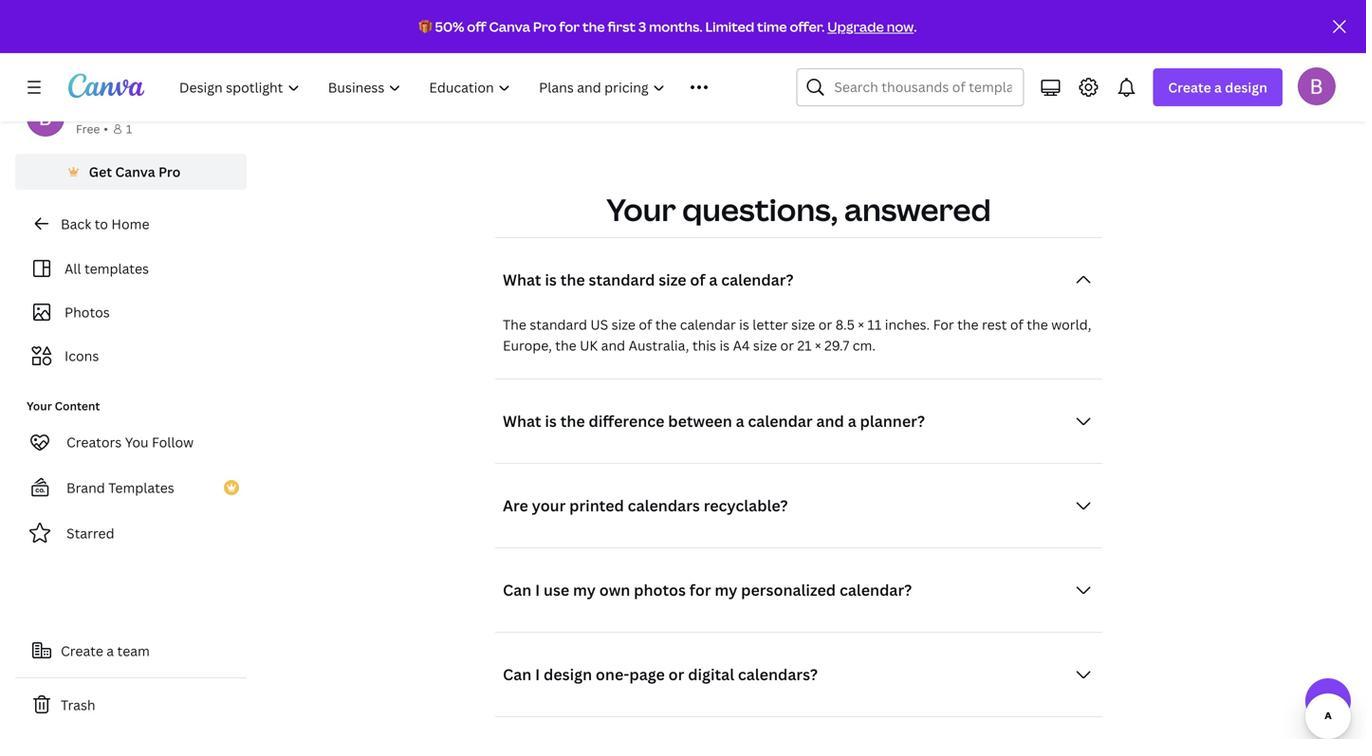Task type: locate. For each thing, give the bounding box(es) containing it.
0 horizontal spatial canva
[[115, 163, 155, 181]]

i left the "use"
[[535, 580, 540, 600]]

the right for
[[958, 316, 979, 334]]

0 vertical spatial create
[[1168, 78, 1211, 96]]

1 vertical spatial i
[[535, 664, 540, 685]]

for inside dropdown button
[[690, 580, 711, 600]]

is
[[545, 270, 557, 290], [739, 316, 749, 334], [720, 336, 730, 354], [545, 411, 557, 431]]

1 vertical spatial what
[[503, 411, 541, 431]]

is up europe,
[[545, 270, 557, 290]]

can i use my own photos for my personalized calendar? button
[[495, 571, 1103, 609]]

my left the personalized
[[715, 580, 738, 600]]

of
[[690, 270, 706, 290], [639, 316, 652, 334], [1010, 316, 1024, 334]]

uk
[[580, 336, 598, 354]]

or left 8.5
[[819, 316, 832, 334]]

0 vertical spatial and
[[601, 336, 625, 354]]

standard up uk
[[530, 316, 587, 334]]

of right rest
[[1010, 316, 1024, 334]]

1 horizontal spatial and
[[816, 411, 844, 431]]

0 horizontal spatial create
[[61, 642, 103, 660]]

upgrade
[[828, 18, 884, 36]]

pro right off
[[533, 18, 557, 36]]

starred link
[[15, 514, 247, 552]]

1 vertical spatial design
[[544, 664, 592, 685]]

standard inside dropdown button
[[589, 270, 655, 290]]

what up the
[[503, 270, 541, 290]]

2 horizontal spatial of
[[1010, 316, 1024, 334]]

1 vertical spatial and
[[816, 411, 844, 431]]

0 vertical spatial ×
[[858, 316, 864, 334]]

canva
[[489, 18, 530, 36], [115, 163, 155, 181]]

and left 'planner?'
[[816, 411, 844, 431]]

1 vertical spatial create
[[61, 642, 103, 660]]

× left "11" at right top
[[858, 316, 864, 334]]

1 horizontal spatial calendar?
[[840, 580, 912, 600]]

pro up "back to home" link
[[158, 163, 181, 181]]

or right the page at the bottom of the page
[[669, 664, 685, 685]]

11
[[868, 316, 882, 334]]

design left bob builder 'image'
[[1225, 78, 1268, 96]]

is left difference
[[545, 411, 557, 431]]

pro
[[533, 18, 557, 36], [158, 163, 181, 181]]

1 horizontal spatial calendar
[[748, 411, 813, 431]]

and right uk
[[601, 336, 625, 354]]

Search search field
[[834, 69, 1012, 105]]

what is the standard size of a calendar? button
[[495, 261, 1103, 299]]

1 vertical spatial standard
[[530, 316, 587, 334]]

0 horizontal spatial standard
[[530, 316, 587, 334]]

1 horizontal spatial my
[[715, 580, 738, 600]]

1 vertical spatial calendar?
[[840, 580, 912, 600]]

0 horizontal spatial calendar
[[680, 316, 736, 334]]

i left one-
[[535, 664, 540, 685]]

calendar for is
[[680, 316, 736, 334]]

0 vertical spatial calendar
[[680, 316, 736, 334]]

1 vertical spatial canva
[[115, 163, 155, 181]]

0 horizontal spatial calendar?
[[721, 270, 794, 290]]

a4
[[733, 336, 750, 354]]

1 can from the top
[[503, 580, 532, 600]]

1 horizontal spatial pro
[[533, 18, 557, 36]]

1 horizontal spatial for
[[690, 580, 711, 600]]

or left 21
[[780, 336, 794, 354]]

can for can i use my own photos for my personalized calendar?
[[503, 580, 532, 600]]

1 vertical spatial calendar
[[748, 411, 813, 431]]

photos
[[65, 303, 110, 321]]

0 vertical spatial your
[[607, 189, 676, 230]]

or
[[819, 316, 832, 334], [780, 336, 794, 354], [669, 664, 685, 685]]

create for create a team
[[61, 642, 103, 660]]

create a design button
[[1153, 68, 1283, 106]]

1 horizontal spatial standard
[[589, 270, 655, 290]]

1 horizontal spatial design
[[1225, 78, 1268, 96]]

design for a
[[1225, 78, 1268, 96]]

brand templates
[[66, 479, 174, 497]]

icons
[[65, 347, 99, 365]]

0 vertical spatial design
[[1225, 78, 1268, 96]]

top level navigation element
[[167, 68, 751, 106], [167, 68, 751, 106]]

0 horizontal spatial ×
[[815, 336, 821, 354]]

create a team button
[[15, 632, 247, 670]]

icons link
[[27, 338, 235, 374]]

now
[[887, 18, 914, 36]]

None search field
[[796, 68, 1024, 106]]

1 vertical spatial or
[[780, 336, 794, 354]]

my right the "use"
[[573, 580, 596, 600]]

0 vertical spatial calendar?
[[721, 270, 794, 290]]

2 can from the top
[[503, 664, 532, 685]]

are
[[503, 495, 528, 516]]

can i design one-page or digital calendars? button
[[495, 656, 1103, 694]]

2 my from the left
[[715, 580, 738, 600]]

0 horizontal spatial and
[[601, 336, 625, 354]]

get
[[89, 163, 112, 181]]

1 horizontal spatial canva
[[489, 18, 530, 36]]

team
[[117, 642, 150, 660]]

a
[[1215, 78, 1222, 96], [709, 270, 718, 290], [736, 411, 745, 431], [848, 411, 857, 431], [107, 642, 114, 660]]

your
[[532, 495, 566, 516]]

are your printed calendars recyclable?
[[503, 495, 788, 516]]

1 horizontal spatial of
[[690, 270, 706, 290]]

canva right off
[[489, 18, 530, 36]]

for left first
[[559, 18, 580, 36]]

you
[[125, 433, 149, 451]]

create inside dropdown button
[[1168, 78, 1211, 96]]

canva right get
[[115, 163, 155, 181]]

the
[[583, 18, 605, 36], [561, 270, 585, 290], [655, 316, 677, 334], [958, 316, 979, 334], [1027, 316, 1048, 334], [555, 336, 577, 354], [561, 411, 585, 431]]

of up australia,
[[639, 316, 652, 334]]

are your printed calendars recyclable? button
[[495, 487, 1103, 525]]

calendar inside dropdown button
[[748, 411, 813, 431]]

3
[[638, 18, 646, 36]]

1 horizontal spatial or
[[780, 336, 794, 354]]

size up 21
[[791, 316, 815, 334]]

trash
[[61, 696, 95, 714]]

0 vertical spatial i
[[535, 580, 540, 600]]

1 what from the top
[[503, 270, 541, 290]]

×
[[858, 316, 864, 334], [815, 336, 821, 354]]

for right photos
[[690, 580, 711, 600]]

creators you follow
[[66, 433, 194, 451]]

create
[[1168, 78, 1211, 96], [61, 642, 103, 660]]

can for can i design one-page or digital calendars?
[[503, 664, 532, 685]]

i
[[535, 580, 540, 600], [535, 664, 540, 685]]

the left first
[[583, 18, 605, 36]]

i for use
[[535, 580, 540, 600]]

design for i
[[544, 664, 592, 685]]

2 i from the top
[[535, 664, 540, 685]]

what for what is the difference between a calendar and a planner?
[[503, 411, 541, 431]]

your content
[[27, 398, 100, 414]]

calendar? right the personalized
[[840, 580, 912, 600]]

world,
[[1052, 316, 1092, 334]]

digital
[[688, 664, 735, 685]]

0 horizontal spatial for
[[559, 18, 580, 36]]

templates
[[84, 260, 149, 278]]

calendar up this on the top of page
[[680, 316, 736, 334]]

printed
[[569, 495, 624, 516]]

1 vertical spatial your
[[27, 398, 52, 414]]

questions,
[[682, 189, 838, 230]]

1 horizontal spatial your
[[607, 189, 676, 230]]

2 what from the top
[[503, 411, 541, 431]]

standard
[[589, 270, 655, 290], [530, 316, 587, 334]]

calendar? up letter
[[721, 270, 794, 290]]

calendar for and
[[748, 411, 813, 431]]

calendar down 21
[[748, 411, 813, 431]]

1 horizontal spatial create
[[1168, 78, 1211, 96]]

own
[[599, 580, 630, 600]]

0 horizontal spatial design
[[544, 664, 592, 685]]

design left one-
[[544, 664, 592, 685]]

0 vertical spatial can
[[503, 580, 532, 600]]

standard up us
[[589, 270, 655, 290]]

letter
[[753, 316, 788, 334]]

1 vertical spatial ×
[[815, 336, 821, 354]]

and
[[601, 336, 625, 354], [816, 411, 844, 431]]

1 vertical spatial for
[[690, 580, 711, 600]]

your
[[607, 189, 676, 230], [27, 398, 52, 414]]

calendars
[[628, 495, 700, 516]]

0 horizontal spatial pro
[[158, 163, 181, 181]]

0 horizontal spatial your
[[27, 398, 52, 414]]

calendar inside the standard us size of the calendar is letter size or 8.5 × 11 inches. for the rest of the world, europe, the uk and australia, this is a4 size or 21 × 29.7 cm.
[[680, 316, 736, 334]]

1 i from the top
[[535, 580, 540, 600]]

0 vertical spatial pro
[[533, 18, 557, 36]]

0 vertical spatial what
[[503, 270, 541, 290]]

0 vertical spatial or
[[819, 316, 832, 334]]

start
[[277, 40, 309, 58]]

your up "what is the standard size of a calendar?"
[[607, 189, 676, 230]]

× right 21
[[815, 336, 821, 354]]

0 vertical spatial standard
[[589, 270, 655, 290]]

create a design
[[1168, 78, 1268, 96]]

1 vertical spatial pro
[[158, 163, 181, 181]]

time
[[757, 18, 787, 36]]

your left content
[[27, 398, 52, 414]]

1 vertical spatial can
[[503, 664, 532, 685]]

upgrade now button
[[828, 18, 914, 36]]

for
[[559, 18, 580, 36], [690, 580, 711, 600]]

0 horizontal spatial or
[[669, 664, 685, 685]]

calendar?
[[721, 270, 794, 290], [840, 580, 912, 600]]

of up this on the top of page
[[690, 270, 706, 290]]

create inside button
[[61, 642, 103, 660]]

size up australia,
[[659, 270, 687, 290]]

2 horizontal spatial or
[[819, 316, 832, 334]]

1 horizontal spatial ×
[[858, 316, 864, 334]]

brand templates link
[[15, 469, 247, 507]]

the standard us size of the calendar is letter size or 8.5 × 11 inches. for the rest of the world, europe, the uk and australia, this is a4 size or 21 × 29.7 cm.
[[503, 316, 1092, 354]]

canva inside button
[[115, 163, 155, 181]]

what down europe,
[[503, 411, 541, 431]]

0 horizontal spatial my
[[573, 580, 596, 600]]

free
[[76, 121, 100, 137]]

2 vertical spatial or
[[669, 664, 685, 685]]



Task type: vqa. For each thing, say whether or not it's contained in the screenshot.
Side Panel "Tab List"
no



Task type: describe. For each thing, give the bounding box(es) containing it.
what is the difference between a calendar and a planner?
[[503, 411, 925, 431]]

bob builder image
[[1298, 67, 1336, 105]]

50%
[[435, 18, 464, 36]]

size inside dropdown button
[[659, 270, 687, 290]]

1 my from the left
[[573, 580, 596, 600]]

answered
[[844, 189, 991, 230]]

designing
[[313, 40, 375, 58]]

off
[[467, 18, 486, 36]]

or inside dropdown button
[[669, 664, 685, 685]]

inches.
[[885, 316, 930, 334]]

creators
[[66, 433, 122, 451]]

one-
[[596, 664, 629, 685]]

the left difference
[[561, 411, 585, 431]]

the up uk
[[561, 270, 585, 290]]

of inside dropdown button
[[690, 270, 706, 290]]

and inside dropdown button
[[816, 411, 844, 431]]

follow
[[152, 433, 194, 451]]

pro inside button
[[158, 163, 181, 181]]

1
[[126, 121, 132, 137]]

personalized
[[741, 580, 836, 600]]

difference
[[589, 411, 665, 431]]

and inside the standard us size of the calendar is letter size or 8.5 × 11 inches. for the rest of the world, europe, the uk and australia, this is a4 size or 21 × 29.7 cm.
[[601, 336, 625, 354]]

page
[[629, 664, 665, 685]]

8.5
[[836, 316, 855, 334]]

offer.
[[790, 18, 825, 36]]

recyclable?
[[704, 495, 788, 516]]

a inside button
[[107, 642, 114, 660]]

back to home
[[61, 215, 149, 233]]

🎁 50% off canva pro for the first 3 months. limited time offer. upgrade now .
[[419, 18, 917, 36]]

the left 'world,'
[[1027, 316, 1048, 334]]

•
[[104, 121, 108, 137]]

months.
[[649, 18, 703, 36]]

first
[[608, 18, 636, 36]]

us
[[591, 316, 608, 334]]

photos
[[634, 580, 686, 600]]

standard inside the standard us size of the calendar is letter size or 8.5 × 11 inches. for the rest of the world, europe, the uk and australia, this is a4 size or 21 × 29.7 cm.
[[530, 316, 587, 334]]

back
[[61, 215, 91, 233]]

how to design and print your own calendar image
[[786, 0, 1366, 69]]

your questions, answered
[[607, 189, 991, 230]]

create a team
[[61, 642, 150, 660]]

for
[[933, 316, 954, 334]]

is left the a4
[[720, 336, 730, 354]]

content
[[55, 398, 100, 414]]

between
[[668, 411, 732, 431]]

limited
[[705, 18, 755, 36]]

what for what is the standard size of a calendar?
[[503, 270, 541, 290]]

brand
[[66, 479, 105, 497]]

calendar? inside what is the standard size of a calendar? dropdown button
[[721, 270, 794, 290]]

cm.
[[853, 336, 876, 354]]

all
[[65, 260, 81, 278]]

get canva pro
[[89, 163, 181, 181]]

to
[[95, 215, 108, 233]]

australia,
[[629, 336, 689, 354]]

back to home link
[[15, 205, 247, 243]]

your for your content
[[27, 398, 52, 414]]

start designing
[[277, 40, 375, 58]]

this
[[693, 336, 716, 354]]

0 horizontal spatial of
[[639, 316, 652, 334]]

the
[[503, 316, 527, 334]]

29.7
[[825, 336, 850, 354]]

your for your questions, answered
[[607, 189, 676, 230]]

create for create a design
[[1168, 78, 1211, 96]]

size right us
[[612, 316, 636, 334]]

starred
[[66, 524, 114, 542]]

all templates
[[65, 260, 149, 278]]

i for design
[[535, 664, 540, 685]]

0 vertical spatial for
[[559, 18, 580, 36]]

the left uk
[[555, 336, 577, 354]]

what is the standard size of a calendar?
[[503, 270, 794, 290]]

.
[[914, 18, 917, 36]]

size down letter
[[753, 336, 777, 354]]

templates
[[108, 479, 174, 497]]

what is the difference between a calendar and a planner? button
[[495, 402, 1103, 440]]

planner?
[[860, 411, 925, 431]]

can i use my own photos for my personalized calendar?
[[503, 580, 912, 600]]

the up australia,
[[655, 316, 677, 334]]

21
[[797, 336, 812, 354]]

home
[[111, 215, 149, 233]]

europe,
[[503, 336, 552, 354]]

use
[[544, 580, 570, 600]]

trash link
[[15, 686, 247, 724]]

calendar? inside can i use my own photos for my personalized calendar? dropdown button
[[840, 580, 912, 600]]

photos link
[[27, 294, 235, 330]]

is up the a4
[[739, 316, 749, 334]]

🎁
[[419, 18, 432, 36]]

calendars?
[[738, 664, 818, 685]]

get canva pro button
[[15, 154, 247, 190]]

free •
[[76, 121, 108, 137]]

can i design one-page or digital calendars?
[[503, 664, 818, 685]]

0 vertical spatial canva
[[489, 18, 530, 36]]

rest
[[982, 316, 1007, 334]]

creators you follow link
[[15, 423, 247, 461]]

all templates link
[[27, 251, 235, 287]]



